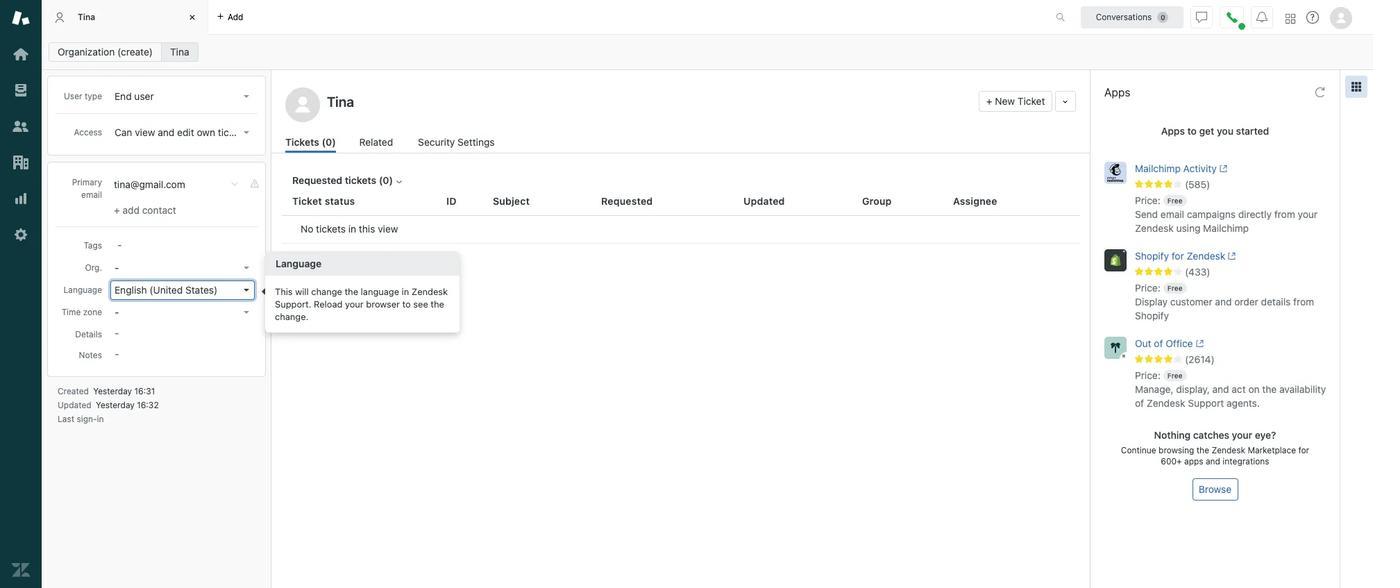 Task type: locate. For each thing, give the bounding box(es) containing it.
1 horizontal spatial to
[[1188, 125, 1197, 137]]

0 horizontal spatial your
[[345, 298, 364, 309]]

1 horizontal spatial updated
[[744, 195, 785, 207]]

1 vertical spatial requested
[[601, 195, 653, 207]]

can
[[115, 126, 132, 138]]

tickets
[[218, 126, 248, 138], [345, 174, 377, 186], [316, 223, 346, 235]]

0 vertical spatial language
[[276, 257, 322, 269]]

of down manage,
[[1136, 397, 1145, 409]]

2 vertical spatial free
[[1168, 372, 1183, 380]]

(opens in a new tab) image inside mailchimp activity link
[[1217, 165, 1228, 173]]

1 horizontal spatial for
[[1299, 445, 1310, 456]]

organization (create) button
[[49, 42, 162, 62]]

change.
[[275, 311, 309, 322]]

and
[[158, 126, 175, 138], [1216, 296, 1232, 308], [1213, 383, 1230, 395], [1206, 456, 1221, 467]]

free inside price: free manage, display, and act on the availability of zendesk support agents.
[[1168, 372, 1183, 380]]

started
[[1237, 125, 1270, 137]]

0 horizontal spatial tina
[[78, 12, 95, 22]]

mailchimp down campaigns
[[1204, 222, 1250, 234]]

tickets inside can view and edit own tickets only button
[[218, 126, 248, 138]]

of right out
[[1155, 338, 1164, 349]]

- field
[[112, 237, 255, 252]]

0 vertical spatial shopify
[[1136, 250, 1170, 262]]

1 vertical spatial email
[[1161, 208, 1185, 220]]

get help image
[[1307, 11, 1320, 24]]

2 vertical spatial price:
[[1136, 369, 1161, 381]]

2 vertical spatial (opens in a new tab) image
[[1194, 340, 1204, 348]]

1 horizontal spatial +
[[987, 95, 993, 107]]

1 horizontal spatial add
[[228, 11, 243, 22]]

1 vertical spatial (opens in a new tab) image
[[1226, 252, 1237, 261]]

free inside price: free send email campaigns directly from your zendesk using mailchimp
[[1168, 197, 1183, 205]]

and right apps
[[1206, 456, 1221, 467]]

1 vertical spatial your
[[345, 298, 364, 309]]

zendesk image
[[12, 561, 30, 579]]

your
[[1298, 208, 1318, 220], [345, 298, 364, 309], [1233, 429, 1253, 441]]

zendesk down send
[[1136, 222, 1174, 234]]

the up apps
[[1197, 445, 1210, 456]]

2 free from the top
[[1168, 284, 1183, 292]]

yesterday up sign- at the left bottom
[[96, 400, 135, 410]]

requested for requested
[[601, 195, 653, 207]]

1 vertical spatial to
[[403, 298, 411, 309]]

for inside "nothing catches your eye? continue browsing the zendesk marketplace for 600+ apps and integrations"
[[1299, 445, 1310, 456]]

0 vertical spatial arrow down image
[[244, 95, 249, 98]]

to inside this will change the language in zendesk support. reload your browser to see the change.
[[403, 298, 411, 309]]

- for time zone
[[115, 306, 119, 318]]

ticket right new
[[1018, 95, 1046, 107]]

0 vertical spatial tina
[[78, 12, 95, 22]]

zendesk inside price: free manage, display, and act on the availability of zendesk support agents.
[[1147, 397, 1186, 409]]

and left edit
[[158, 126, 175, 138]]

1 vertical spatial ticket
[[292, 195, 322, 207]]

1 vertical spatial mailchimp
[[1204, 222, 1250, 234]]

type
[[85, 91, 102, 101]]

your inside this will change the language in zendesk support. reload your browser to see the change.
[[345, 298, 364, 309]]

no tickets in this view
[[301, 223, 398, 235]]

email down primary
[[81, 190, 102, 200]]

0 vertical spatial price:
[[1136, 194, 1161, 206]]

tina tab
[[42, 0, 208, 35]]

+ down tina@gmail.com
[[114, 204, 120, 216]]

for down "using"
[[1172, 250, 1185, 262]]

tickets up status
[[345, 174, 377, 186]]

0 vertical spatial updated
[[744, 195, 785, 207]]

1 horizontal spatial tina
[[170, 46, 189, 58]]

english (united states) button
[[110, 281, 255, 300]]

0 horizontal spatial ticket
[[292, 195, 322, 207]]

(opens in a new tab) image for shopify for zendesk
[[1226, 252, 1237, 261]]

arrow down image inside can view and edit own tickets only button
[[244, 131, 249, 134]]

the right change
[[345, 286, 358, 297]]

None text field
[[323, 91, 974, 112]]

office
[[1166, 338, 1194, 349]]

from inside price: free display customer and order details from shopify
[[1294, 296, 1315, 308]]

2 vertical spatial your
[[1233, 429, 1253, 441]]

security
[[418, 136, 455, 148]]

nothing catches your eye? continue browsing the zendesk marketplace for 600+ apps and integrations
[[1122, 429, 1310, 467]]

price: up manage,
[[1136, 369, 1161, 381]]

price: inside price: free manage, display, and act on the availability of zendesk support agents.
[[1136, 369, 1161, 381]]

own
[[197, 126, 215, 138]]

language up will
[[276, 257, 322, 269]]

in left this
[[349, 223, 356, 235]]

your inside "nothing catches your eye? continue browsing the zendesk marketplace for 600+ apps and integrations"
[[1233, 429, 1253, 441]]

organization (create)
[[58, 46, 153, 58]]

tickets (0)
[[285, 136, 336, 148]]

(0) down related link
[[379, 174, 393, 186]]

0 vertical spatial (0)
[[322, 136, 336, 148]]

details
[[75, 329, 102, 340]]

1 vertical spatial shopify
[[1136, 310, 1170, 322]]

1 vertical spatial of
[[1136, 397, 1145, 409]]

price: for manage,
[[1136, 369, 1161, 381]]

2 arrow down image from the top
[[244, 267, 249, 269]]

16:31
[[134, 386, 155, 397]]

1 horizontal spatial requested
[[601, 195, 653, 207]]

arrow down image inside english (united states) button
[[244, 289, 249, 292]]

0 vertical spatial arrow down image
[[244, 131, 249, 134]]

arrow down image left change.
[[244, 311, 249, 314]]

1 horizontal spatial view
[[378, 223, 398, 235]]

(433)
[[1186, 266, 1211, 278]]

0 horizontal spatial for
[[1172, 250, 1185, 262]]

1 horizontal spatial apps
[[1162, 125, 1186, 137]]

2 price: from the top
[[1136, 282, 1161, 294]]

1 arrow down image from the top
[[244, 95, 249, 98]]

tina down close image
[[170, 46, 189, 58]]

1 - from the top
[[115, 262, 119, 274]]

on
[[1249, 383, 1260, 395]]

2 vertical spatial in
[[97, 414, 104, 424]]

access
[[74, 127, 102, 138]]

1 horizontal spatial in
[[349, 223, 356, 235]]

0 vertical spatial add
[[228, 11, 243, 22]]

new
[[996, 95, 1016, 107]]

add button
[[208, 0, 252, 34]]

0 horizontal spatial language
[[64, 285, 102, 295]]

0 vertical spatial +
[[987, 95, 993, 107]]

your right directly
[[1298, 208, 1318, 220]]

end user
[[115, 90, 154, 102]]

0 vertical spatial tickets
[[218, 126, 248, 138]]

to left get
[[1188, 125, 1197, 137]]

0 vertical spatial from
[[1275, 208, 1296, 220]]

1 vertical spatial tina
[[170, 46, 189, 58]]

1 vertical spatial arrow down image
[[244, 267, 249, 269]]

states)
[[185, 284, 218, 296]]

details
[[1262, 296, 1291, 308]]

zendesk
[[1136, 222, 1174, 234], [1187, 250, 1226, 262], [412, 286, 448, 297], [1147, 397, 1186, 409], [1212, 445, 1246, 456]]

add
[[228, 11, 243, 22], [123, 204, 140, 216]]

tickets
[[285, 136, 319, 148]]

tickets inside grid
[[316, 223, 346, 235]]

can view and edit own tickets only
[[115, 126, 269, 138]]

tickets right no
[[316, 223, 346, 235]]

0 vertical spatial for
[[1172, 250, 1185, 262]]

support
[[1189, 397, 1225, 409]]

the inside price: free manage, display, and act on the availability of zendesk support agents.
[[1263, 383, 1277, 395]]

arrow down image inside end user button
[[244, 95, 249, 98]]

close image
[[185, 10, 199, 24]]

0 horizontal spatial to
[[403, 298, 411, 309]]

0 vertical spatial mailchimp
[[1136, 163, 1181, 174]]

get started image
[[12, 45, 30, 63]]

arrow down image for end user
[[244, 95, 249, 98]]

from inside price: free send email campaigns directly from your zendesk using mailchimp
[[1275, 208, 1296, 220]]

(0) right tickets
[[322, 136, 336, 148]]

last
[[58, 414, 74, 424]]

this
[[359, 223, 375, 235]]

1 vertical spatial - button
[[110, 303, 255, 322]]

0 vertical spatial your
[[1298, 208, 1318, 220]]

your left eye?
[[1233, 429, 1253, 441]]

0 horizontal spatial +
[[114, 204, 120, 216]]

tina
[[78, 12, 95, 22], [170, 46, 189, 58]]

0 horizontal spatial requested
[[292, 174, 343, 186]]

2 - button from the top
[[110, 303, 255, 322]]

1 vertical spatial for
[[1299, 445, 1310, 456]]

free up display,
[[1168, 372, 1183, 380]]

arrow down image
[[244, 95, 249, 98], [244, 311, 249, 314]]

1 vertical spatial price:
[[1136, 282, 1161, 294]]

group
[[863, 195, 892, 207]]

1 horizontal spatial of
[[1155, 338, 1164, 349]]

1 vertical spatial -
[[115, 306, 119, 318]]

+ add contact
[[114, 204, 176, 216]]

ticket up no
[[292, 195, 322, 207]]

shopify inside 'link'
[[1136, 250, 1170, 262]]

user type
[[64, 91, 102, 101]]

(opens in a new tab) image up 4 stars. 585 reviews. element
[[1217, 165, 1228, 173]]

arrow down image for -
[[244, 311, 249, 314]]

id
[[447, 195, 457, 207]]

mailchimp left activity
[[1136, 163, 1181, 174]]

0 vertical spatial in
[[349, 223, 356, 235]]

end user button
[[110, 87, 255, 106]]

to
[[1188, 125, 1197, 137], [403, 298, 411, 309]]

apps
[[1105, 86, 1131, 99], [1162, 125, 1186, 137]]

1 vertical spatial from
[[1294, 296, 1315, 308]]

this will change the language in zendesk support. reload your browser to see the change.
[[275, 286, 448, 322]]

- right "zone"
[[115, 306, 119, 318]]

eye?
[[1256, 429, 1277, 441]]

in right language
[[402, 286, 409, 297]]

- button for org.
[[110, 258, 255, 278]]

0 vertical spatial requested
[[292, 174, 343, 186]]

and inside "nothing catches your eye? continue browsing the zendesk marketplace for 600+ apps and integrations"
[[1206, 456, 1221, 467]]

1 horizontal spatial (0)
[[379, 174, 393, 186]]

sign-
[[77, 414, 97, 424]]

16:32
[[137, 400, 159, 410]]

agents.
[[1227, 397, 1261, 409]]

this
[[275, 286, 293, 297]]

tickets for requested tickets (0)
[[345, 174, 377, 186]]

1 vertical spatial (0)
[[379, 174, 393, 186]]

mailchimp activity link
[[1136, 162, 1307, 178]]

(opens in a new tab) image inside out of office link
[[1194, 340, 1204, 348]]

+ left new
[[987, 95, 993, 107]]

0 horizontal spatial view
[[135, 126, 155, 138]]

0 horizontal spatial in
[[97, 414, 104, 424]]

0 horizontal spatial add
[[123, 204, 140, 216]]

3 price: from the top
[[1136, 369, 1161, 381]]

admin image
[[12, 226, 30, 244]]

the inside "nothing catches your eye? continue browsing the zendesk marketplace for 600+ apps and integrations"
[[1197, 445, 1210, 456]]

price: up display
[[1136, 282, 1161, 294]]

0 vertical spatial apps
[[1105, 86, 1131, 99]]

1 vertical spatial view
[[378, 223, 398, 235]]

+ new ticket
[[987, 95, 1046, 107]]

price: inside price: free send email campaigns directly from your zendesk using mailchimp
[[1136, 194, 1161, 206]]

0 horizontal spatial updated
[[58, 400, 91, 410]]

mailchimp inside price: free send email campaigns directly from your zendesk using mailchimp
[[1204, 222, 1250, 234]]

- right org.
[[115, 262, 119, 274]]

1 vertical spatial +
[[114, 204, 120, 216]]

1 vertical spatial free
[[1168, 284, 1183, 292]]

0 vertical spatial free
[[1168, 197, 1183, 205]]

2 vertical spatial tickets
[[316, 223, 346, 235]]

requested for requested tickets (0)
[[292, 174, 343, 186]]

and left order
[[1216, 296, 1232, 308]]

language up 'time zone'
[[64, 285, 102, 295]]

tina up organization
[[78, 12, 95, 22]]

3 arrow down image from the top
[[244, 289, 249, 292]]

add right close image
[[228, 11, 243, 22]]

yesterday left the 16:31
[[93, 386, 132, 397]]

-
[[115, 262, 119, 274], [115, 306, 119, 318]]

free up "using"
[[1168, 197, 1183, 205]]

catches
[[1194, 429, 1230, 441]]

free for display,
[[1168, 372, 1183, 380]]

continue
[[1122, 445, 1157, 456]]

view inside grid
[[378, 223, 398, 235]]

2 horizontal spatial your
[[1298, 208, 1318, 220]]

(create)
[[117, 46, 153, 58]]

+ for + add contact
[[114, 204, 120, 216]]

your right reload
[[345, 298, 364, 309]]

in right last
[[97, 414, 104, 424]]

1 free from the top
[[1168, 197, 1183, 205]]

arrow down image inside - button
[[244, 311, 249, 314]]

0 horizontal spatial of
[[1136, 397, 1145, 409]]

2 arrow down image from the top
[[244, 311, 249, 314]]

view right can
[[135, 126, 155, 138]]

1 vertical spatial apps
[[1162, 125, 1186, 137]]

zendesk inside this will change the language in zendesk support. reload your browser to see the change.
[[412, 286, 448, 297]]

- button up english (united states) button
[[110, 258, 255, 278]]

email up "using"
[[1161, 208, 1185, 220]]

shopify for zendesk
[[1136, 250, 1226, 262]]

+ inside button
[[987, 95, 993, 107]]

view
[[135, 126, 155, 138], [378, 223, 398, 235]]

0 vertical spatial yesterday
[[93, 386, 132, 397]]

view right this
[[378, 223, 398, 235]]

grid
[[272, 188, 1090, 588]]

email inside primary email
[[81, 190, 102, 200]]

zendesk up integrations on the bottom right of the page
[[1212, 445, 1246, 456]]

4 stars. 433 reviews. element
[[1136, 266, 1332, 278]]

to left 'see'
[[403, 298, 411, 309]]

free up the customer
[[1168, 284, 1183, 292]]

1 price: from the top
[[1136, 194, 1161, 206]]

from
[[1275, 208, 1296, 220], [1294, 296, 1315, 308]]

browsing
[[1159, 445, 1195, 456]]

1 arrow down image from the top
[[244, 131, 249, 134]]

and left act
[[1213, 383, 1230, 395]]

free inside price: free display customer and order details from shopify
[[1168, 284, 1183, 292]]

mailchimp activity image
[[1105, 162, 1127, 184]]

email inside price: free send email campaigns directly from your zendesk using mailchimp
[[1161, 208, 1185, 220]]

for right marketplace
[[1299, 445, 1310, 456]]

2 - from the top
[[115, 306, 119, 318]]

(opens in a new tab) image
[[1217, 165, 1228, 173], [1226, 252, 1237, 261], [1194, 340, 1204, 348]]

customer
[[1171, 296, 1213, 308]]

activity
[[1184, 163, 1217, 174]]

ticket
[[1018, 95, 1046, 107], [292, 195, 322, 207]]

order
[[1235, 296, 1259, 308]]

1 vertical spatial tickets
[[345, 174, 377, 186]]

0 vertical spatial view
[[135, 126, 155, 138]]

0 vertical spatial of
[[1155, 338, 1164, 349]]

1 vertical spatial arrow down image
[[244, 311, 249, 314]]

zendesk up (433)
[[1187, 250, 1226, 262]]

1 horizontal spatial email
[[1161, 208, 1185, 220]]

add left contact
[[123, 204, 140, 216]]

language
[[276, 257, 322, 269], [64, 285, 102, 295]]

0 vertical spatial - button
[[110, 258, 255, 278]]

related link
[[359, 135, 395, 153]]

1 vertical spatial in
[[402, 286, 409, 297]]

2 horizontal spatial in
[[402, 286, 409, 297]]

+ for + new ticket
[[987, 95, 993, 107]]

of inside out of office link
[[1155, 338, 1164, 349]]

email
[[81, 190, 102, 200], [1161, 208, 1185, 220]]

- button down english (united states) button
[[110, 303, 255, 322]]

1 horizontal spatial your
[[1233, 429, 1253, 441]]

1 - button from the top
[[110, 258, 255, 278]]

arrow down image up can view and edit own tickets only at the top left of the page
[[244, 95, 249, 98]]

zendesk down manage,
[[1147, 397, 1186, 409]]

1 horizontal spatial mailchimp
[[1204, 222, 1250, 234]]

1 shopify from the top
[[1136, 250, 1170, 262]]

of inside price: free manage, display, and act on the availability of zendesk support agents.
[[1136, 397, 1145, 409]]

from right 'details'
[[1294, 296, 1315, 308]]

tina inside tab
[[78, 12, 95, 22]]

nothing
[[1155, 429, 1191, 441]]

price: free display customer and order details from shopify
[[1136, 282, 1315, 322]]

price: up send
[[1136, 194, 1161, 206]]

2 vertical spatial arrow down image
[[244, 289, 249, 292]]

tickets right own
[[218, 126, 248, 138]]

requested inside grid
[[601, 195, 653, 207]]

the right on
[[1263, 383, 1277, 395]]

shopify right "shopify for zendesk" "image"
[[1136, 250, 1170, 262]]

0 vertical spatial (opens in a new tab) image
[[1217, 165, 1228, 173]]

no
[[301, 223, 314, 235]]

0 horizontal spatial email
[[81, 190, 102, 200]]

from right directly
[[1275, 208, 1296, 220]]

0 horizontal spatial apps
[[1105, 86, 1131, 99]]

(opens in a new tab) image inside shopify for zendesk 'link'
[[1226, 252, 1237, 261]]

1 vertical spatial updated
[[58, 400, 91, 410]]

and inside price: free display customer and order details from shopify
[[1216, 296, 1232, 308]]

2 shopify from the top
[[1136, 310, 1170, 322]]

(opens in a new tab) image for mailchimp activity
[[1217, 165, 1228, 173]]

change
[[311, 286, 342, 297]]

1 horizontal spatial ticket
[[1018, 95, 1046, 107]]

1 vertical spatial language
[[64, 285, 102, 295]]

0 vertical spatial email
[[81, 190, 102, 200]]

customers image
[[12, 117, 30, 135]]

(opens in a new tab) image up 4 stars. 433 reviews. element
[[1226, 252, 1237, 261]]

zendesk up 'see'
[[412, 286, 448, 297]]

(opens in a new tab) image up (2614)
[[1194, 340, 1204, 348]]

price: inside price: free display customer and order details from shopify
[[1136, 282, 1161, 294]]

0 vertical spatial -
[[115, 262, 119, 274]]

shopify down display
[[1136, 310, 1170, 322]]

3 free from the top
[[1168, 372, 1183, 380]]

0 vertical spatial ticket
[[1018, 95, 1046, 107]]

arrow down image for states)
[[244, 289, 249, 292]]

arrow down image
[[244, 131, 249, 134], [244, 267, 249, 269], [244, 289, 249, 292]]



Task type: vqa. For each thing, say whether or not it's contained in the screenshot.
Shopify for Zendesk link
yes



Task type: describe. For each thing, give the bounding box(es) containing it.
600+
[[1162, 456, 1183, 467]]

in inside grid
[[349, 223, 356, 235]]

arrow down image for and
[[244, 131, 249, 134]]

tickets for no tickets in this view
[[316, 223, 346, 235]]

zendesk inside "nothing catches your eye? continue browsing the zendesk marketplace for 600+ apps and integrations"
[[1212, 445, 1246, 456]]

marketplace
[[1248, 445, 1297, 456]]

integrations
[[1223, 456, 1270, 467]]

browser
[[366, 298, 400, 309]]

zendesk inside shopify for zendesk 'link'
[[1187, 250, 1226, 262]]

apps to get you started
[[1162, 125, 1270, 137]]

(585)
[[1186, 178, 1211, 190]]

apps for apps to get you started
[[1162, 125, 1186, 137]]

time zone
[[62, 307, 102, 317]]

edit
[[177, 126, 194, 138]]

4 stars. 2614 reviews. element
[[1136, 354, 1332, 366]]

ticket inside button
[[1018, 95, 1046, 107]]

zendesk support image
[[12, 9, 30, 27]]

zendesk products image
[[1286, 14, 1296, 23]]

and inside price: free manage, display, and act on the availability of zendesk support agents.
[[1213, 383, 1230, 395]]

assignee
[[954, 195, 998, 207]]

apps for apps
[[1105, 86, 1131, 99]]

0 horizontal spatial (0)
[[322, 136, 336, 148]]

zone
[[83, 307, 102, 317]]

ticket inside grid
[[292, 195, 322, 207]]

tickets (0) link
[[285, 135, 336, 153]]

security settings
[[418, 136, 495, 148]]

out
[[1136, 338, 1152, 349]]

(united
[[150, 284, 183, 296]]

out of office link
[[1136, 337, 1307, 354]]

notifications image
[[1257, 11, 1268, 23]]

user
[[134, 90, 154, 102]]

created yesterday 16:31 updated yesterday 16:32 last sign-in
[[58, 386, 159, 424]]

tags
[[84, 240, 102, 251]]

ticket status
[[292, 195, 355, 207]]

apps image
[[1352, 81, 1363, 92]]

org.
[[85, 263, 102, 273]]

end
[[115, 90, 132, 102]]

primary email
[[72, 177, 102, 200]]

in inside created yesterday 16:31 updated yesterday 16:32 last sign-in
[[97, 414, 104, 424]]

notes
[[79, 350, 102, 360]]

status
[[325, 195, 355, 207]]

out of office
[[1136, 338, 1194, 349]]

tabs tab list
[[42, 0, 1042, 35]]

manage,
[[1136, 383, 1174, 395]]

button displays agent's chat status as invisible. image
[[1197, 11, 1208, 23]]

requested tickets (0)
[[292, 174, 393, 186]]

views image
[[12, 81, 30, 99]]

grid containing ticket status
[[272, 188, 1090, 588]]

and inside button
[[158, 126, 175, 138]]

price: free send email campaigns directly from your zendesk using mailchimp
[[1136, 194, 1318, 234]]

1 vertical spatial yesterday
[[96, 400, 135, 410]]

(2614)
[[1186, 354, 1215, 365]]

organization
[[58, 46, 115, 58]]

1 horizontal spatial language
[[276, 257, 322, 269]]

price: for send
[[1136, 194, 1161, 206]]

can view and edit own tickets only button
[[110, 123, 269, 142]]

+ new ticket button
[[979, 91, 1053, 112]]

add inside add popup button
[[228, 11, 243, 22]]

1 vertical spatial add
[[123, 204, 140, 216]]

will
[[295, 286, 309, 297]]

display
[[1136, 296, 1168, 308]]

for inside 'link'
[[1172, 250, 1185, 262]]

(opens in a new tab) image for out of office
[[1194, 340, 1204, 348]]

time
[[62, 307, 81, 317]]

zendesk inside price: free send email campaigns directly from your zendesk using mailchimp
[[1136, 222, 1174, 234]]

conversations
[[1096, 11, 1152, 22]]

tina inside secondary element
[[170, 46, 189, 58]]

primary
[[72, 177, 102, 188]]

secondary element
[[42, 38, 1374, 66]]

price: for display
[[1136, 282, 1161, 294]]

organizations image
[[12, 153, 30, 172]]

price: free manage, display, and act on the availability of zendesk support agents.
[[1136, 369, 1327, 409]]

display,
[[1177, 383, 1210, 395]]

- for org.
[[115, 262, 119, 274]]

out of office image
[[1105, 337, 1127, 359]]

tina link
[[161, 42, 198, 62]]

0 horizontal spatial mailchimp
[[1136, 163, 1181, 174]]

shopify for zendesk image
[[1105, 249, 1127, 272]]

mailchimp activity
[[1136, 163, 1217, 174]]

send
[[1136, 208, 1159, 220]]

shopify inside price: free display customer and order details from shopify
[[1136, 310, 1170, 322]]

- button for time zone
[[110, 303, 255, 322]]

campaigns
[[1188, 208, 1236, 220]]

directly
[[1239, 208, 1272, 220]]

support.
[[275, 298, 311, 309]]

related
[[359, 136, 393, 148]]

0 vertical spatial to
[[1188, 125, 1197, 137]]

availability
[[1280, 383, 1327, 395]]

only
[[250, 126, 269, 138]]

act
[[1232, 383, 1246, 395]]

in inside this will change the language in zendesk support. reload your browser to see the change.
[[402, 286, 409, 297]]

4 stars. 585 reviews. element
[[1136, 178, 1332, 191]]

english
[[115, 284, 147, 296]]

the right 'see'
[[431, 298, 444, 309]]

main element
[[0, 0, 42, 588]]

reporting image
[[12, 190, 30, 208]]

view inside button
[[135, 126, 155, 138]]

security settings link
[[418, 135, 499, 153]]

apps
[[1185, 456, 1204, 467]]

free for customer
[[1168, 284, 1183, 292]]

updated inside created yesterday 16:31 updated yesterday 16:32 last sign-in
[[58, 400, 91, 410]]

free for email
[[1168, 197, 1183, 205]]

browse button
[[1193, 479, 1239, 501]]

updated inside grid
[[744, 195, 785, 207]]

created
[[58, 386, 89, 397]]

browse
[[1199, 483, 1232, 495]]

see
[[413, 298, 428, 309]]

user
[[64, 91, 82, 101]]

tina@gmail.com
[[114, 178, 185, 190]]

english (united states)
[[115, 284, 218, 296]]

contact
[[142, 204, 176, 216]]

your inside price: free send email campaigns directly from your zendesk using mailchimp
[[1298, 208, 1318, 220]]



